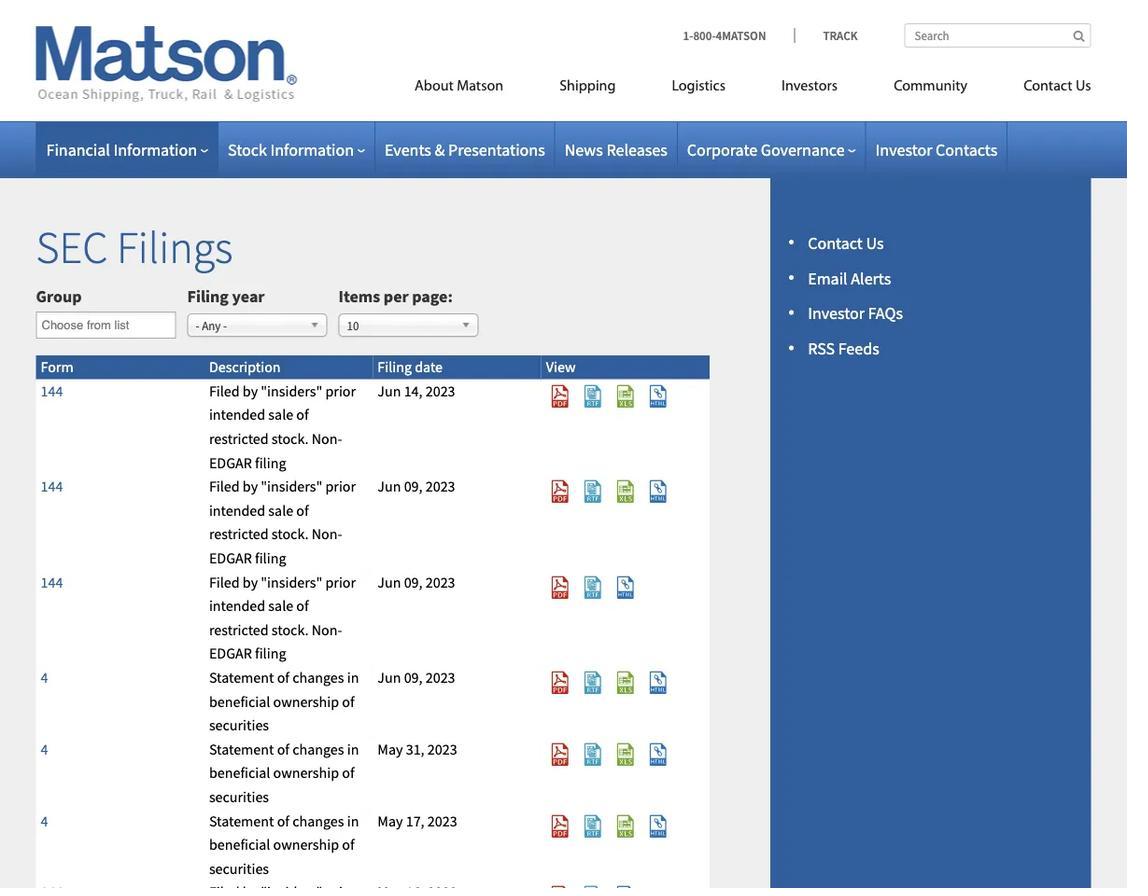 Task type: locate. For each thing, give the bounding box(es) containing it.
1 vertical spatial "insiders"
[[261, 478, 322, 496]]

17,
[[406, 812, 424, 831]]

2 vertical spatial sale
[[268, 597, 293, 616]]

2 statement of changes in beneficial ownership of securities from the top
[[209, 740, 359, 807]]

jun 09, 2023 for first 144 link from the bottom
[[378, 573, 455, 592]]

1 vertical spatial by
[[243, 478, 258, 496]]

None search field
[[904, 23, 1091, 48]]

2023 for the 4 link for may 17, 2023
[[427, 812, 457, 831]]

may left 17,
[[378, 812, 403, 831]]

0 vertical spatial statement of changes in beneficial ownership of securities
[[209, 669, 359, 735]]

1 vertical spatial contact us
[[808, 233, 884, 254]]

2 vertical spatial intended
[[209, 597, 265, 616]]

3 restricted from the top
[[209, 621, 269, 640]]

2 restricted from the top
[[209, 525, 269, 544]]

events & presentations link
[[385, 139, 545, 160]]

1 vertical spatial statement
[[209, 740, 274, 759]]

3 09, from the top
[[404, 669, 423, 687]]

1 vertical spatial us
[[866, 233, 884, 254]]

of
[[296, 406, 309, 425], [296, 502, 309, 520], [296, 597, 309, 616], [277, 669, 289, 687], [342, 693, 354, 711], [277, 740, 289, 759], [342, 764, 354, 783], [277, 812, 289, 831], [342, 836, 354, 855]]

2 vertical spatial edgar
[[209, 645, 252, 664]]

0 vertical spatial investor
[[876, 139, 932, 160]]

statement
[[209, 669, 274, 687], [209, 740, 274, 759], [209, 812, 274, 831]]

filing
[[187, 286, 229, 307], [378, 358, 412, 377]]

0 vertical spatial filing
[[255, 454, 286, 472]]

contact up email
[[808, 233, 863, 254]]

3 edgar from the top
[[209, 645, 252, 664]]

"insiders" for first 144 link from the bottom
[[261, 573, 322, 592]]

about
[[415, 79, 454, 94]]

1 by from the top
[[243, 382, 258, 401]]

1 4 link from the top
[[41, 669, 48, 687]]

1 vertical spatial sale
[[268, 502, 293, 520]]

contact
[[1024, 79, 1072, 94], [808, 233, 863, 254]]

beneficial for jun 09, 2023
[[209, 693, 270, 711]]

1 restricted from the top
[[209, 430, 269, 448]]

09,
[[404, 478, 423, 496], [404, 573, 423, 592], [404, 669, 423, 687]]

jun 09, 2023
[[378, 478, 455, 496], [378, 573, 455, 592], [378, 669, 455, 687]]

14,
[[404, 382, 423, 401]]

1 vertical spatial investor
[[808, 303, 865, 324]]

1 vertical spatial contact
[[808, 233, 863, 254]]

2 ownership from the top
[[273, 764, 339, 783]]

filing date button
[[378, 358, 443, 377]]

filing for filing year
[[187, 286, 229, 307]]

filed
[[209, 382, 240, 401], [209, 478, 240, 496], [209, 573, 240, 592]]

year
[[232, 286, 265, 307]]

10 link
[[338, 314, 479, 337]]

prior
[[325, 382, 356, 401], [325, 478, 356, 496], [325, 573, 356, 592]]

may for may 31, 2023
[[378, 740, 403, 759]]

securities
[[209, 717, 269, 735], [209, 788, 269, 807], [209, 860, 269, 879]]

3 intended from the top
[[209, 597, 265, 616]]

0 vertical spatial edgar
[[209, 454, 252, 472]]

0 vertical spatial 144 link
[[41, 382, 63, 401]]

1 "insiders" from the top
[[261, 382, 322, 401]]

1 non- from the top
[[312, 430, 342, 448]]

4 for may 31, 2023
[[41, 740, 48, 759]]

0 vertical spatial securities
[[209, 717, 269, 735]]

1 securities from the top
[[209, 717, 269, 735]]

1 ownership from the top
[[273, 693, 339, 711]]

3 144 link from the top
[[41, 573, 63, 592]]

2 vertical spatial beneficial
[[209, 836, 270, 855]]

information
[[113, 139, 197, 160], [270, 139, 354, 160]]

2 vertical spatial securities
[[209, 860, 269, 879]]

0 horizontal spatial investor
[[808, 303, 865, 324]]

1 vertical spatial 144 link
[[41, 478, 63, 496]]

filings
[[117, 219, 233, 275]]

2 vertical spatial ownership
[[273, 836, 339, 855]]

statement for may 17, 2023
[[209, 812, 274, 831]]

0 horizontal spatial contact
[[808, 233, 863, 254]]

0 vertical spatial 4 link
[[41, 669, 48, 687]]

0 vertical spatial in
[[347, 669, 359, 687]]

0 vertical spatial prior
[[325, 382, 356, 401]]

0 vertical spatial filed by "insiders" prior intended sale of restricted stock. non- edgar filing
[[209, 382, 356, 472]]

3 securities from the top
[[209, 860, 269, 879]]

1 vertical spatial filed
[[209, 478, 240, 496]]

2 vertical spatial non-
[[312, 621, 342, 640]]

shipping
[[559, 79, 616, 94]]

2 statement from the top
[[209, 740, 274, 759]]

contact us link
[[996, 70, 1091, 108], [808, 233, 884, 254]]

2 vertical spatial changes
[[292, 812, 344, 831]]

1 horizontal spatial filing
[[378, 358, 412, 377]]

4 for may 17, 2023
[[41, 812, 48, 831]]

144
[[41, 382, 63, 401], [41, 478, 63, 496], [41, 573, 63, 592]]

3 by from the top
[[243, 573, 258, 592]]

0 vertical spatial 4
[[41, 669, 48, 687]]

1 vertical spatial edgar
[[209, 549, 252, 568]]

2 vertical spatial in
[[347, 812, 359, 831]]

"insiders" for 2nd 144 link from the top of the page
[[261, 478, 322, 496]]

information right stock
[[270, 139, 354, 160]]

by for first 144 link from the bottom
[[243, 573, 258, 592]]

us
[[1076, 79, 1091, 94], [866, 233, 884, 254]]

3 filing from the top
[[255, 645, 286, 664]]

3 non- from the top
[[312, 621, 342, 640]]

group
[[36, 286, 82, 307]]

statement of changes in beneficial ownership of securities for jun 09, 2023
[[209, 669, 359, 735]]

statement of changes in beneficial ownership of securities
[[209, 669, 359, 735], [209, 740, 359, 807], [209, 812, 359, 879]]

1 vertical spatial filing
[[378, 358, 412, 377]]

&
[[435, 139, 445, 160]]

1 jun 09, 2023 from the top
[[378, 478, 455, 496]]

2 vertical spatial filed by "insiders" prior intended sale of restricted stock. non- edgar filing
[[209, 573, 356, 664]]

2 "insiders" from the top
[[261, 478, 322, 496]]

filing up any at left
[[187, 286, 229, 307]]

top menu navigation
[[331, 70, 1091, 108]]

beneficial for may 31, 2023
[[209, 764, 270, 783]]

1 horizontal spatial investor
[[876, 139, 932, 160]]

2023
[[426, 382, 455, 401], [426, 478, 455, 496], [426, 573, 455, 592], [426, 669, 455, 687], [427, 740, 457, 759], [427, 812, 457, 831]]

2 information from the left
[[270, 139, 354, 160]]

filing up 14,
[[378, 358, 412, 377]]

3 jun from the top
[[378, 573, 401, 592]]

2 vertical spatial restricted
[[209, 621, 269, 640]]

2023 for jun 09, 2023's the 4 link
[[426, 669, 455, 687]]

about matson link
[[387, 70, 531, 108]]

2 vertical spatial by
[[243, 573, 258, 592]]

0 vertical spatial filing
[[187, 286, 229, 307]]

intended
[[209, 406, 265, 425], [209, 502, 265, 520], [209, 597, 265, 616]]

us down search image
[[1076, 79, 1091, 94]]

in
[[347, 669, 359, 687], [347, 740, 359, 759], [347, 812, 359, 831]]

0 vertical spatial "insiders"
[[261, 382, 322, 401]]

contact us link up email alerts link in the top right of the page
[[808, 233, 884, 254]]

0 vertical spatial by
[[243, 382, 258, 401]]

1 vertical spatial stock.
[[272, 525, 309, 544]]

us up alerts in the top right of the page
[[866, 233, 884, 254]]

0 vertical spatial beneficial
[[209, 693, 270, 711]]

0 horizontal spatial -
[[196, 318, 199, 333]]

2 vertical spatial 144 link
[[41, 573, 63, 592]]

page
[[412, 286, 448, 307]]

1 vertical spatial 144
[[41, 478, 63, 496]]

1 vertical spatial in
[[347, 740, 359, 759]]

2 09, from the top
[[404, 573, 423, 592]]

1 may from the top
[[378, 740, 403, 759]]

4 link for may 17, 2023
[[41, 812, 48, 831]]

2 vertical spatial prior
[[325, 573, 356, 592]]

non-
[[312, 430, 342, 448], [312, 525, 342, 544], [312, 621, 342, 640]]

2 vertical spatial filed
[[209, 573, 240, 592]]

2023 for first 144 link from the bottom
[[426, 573, 455, 592]]

2 vertical spatial 09,
[[404, 669, 423, 687]]

2 vertical spatial filing
[[255, 645, 286, 664]]

2 vertical spatial jun 09, 2023
[[378, 669, 455, 687]]

1 vertical spatial statement of changes in beneficial ownership of securities
[[209, 740, 359, 807]]

1 statement from the top
[[209, 669, 274, 687]]

0 horizontal spatial filing
[[187, 286, 229, 307]]

3 sale from the top
[[268, 597, 293, 616]]

1 09, from the top
[[404, 478, 423, 496]]

0 horizontal spatial information
[[113, 139, 197, 160]]

3 changes from the top
[[292, 812, 344, 831]]

0 vertical spatial non-
[[312, 430, 342, 448]]

1 horizontal spatial us
[[1076, 79, 1091, 94]]

2 vertical spatial stock.
[[272, 621, 309, 640]]

2 filing from the top
[[255, 549, 286, 568]]

0 vertical spatial contact
[[1024, 79, 1072, 94]]

restricted for 2nd 144 link from the top of the page
[[209, 525, 269, 544]]

investor left contacts
[[876, 139, 932, 160]]

events
[[385, 139, 431, 160]]

1 vertical spatial filing
[[255, 549, 286, 568]]

jun for first 144 link from the bottom
[[378, 573, 401, 592]]

1 vertical spatial may
[[378, 812, 403, 831]]

governance
[[761, 139, 845, 160]]

1 beneficial from the top
[[209, 693, 270, 711]]

2 144 link from the top
[[41, 478, 63, 496]]

1 vertical spatial jun 09, 2023
[[378, 573, 455, 592]]

community link
[[866, 70, 996, 108]]

2 vertical spatial statement of changes in beneficial ownership of securities
[[209, 812, 359, 879]]

1 144 link from the top
[[41, 382, 63, 401]]

1 vertical spatial filed by "insiders" prior intended sale of restricted stock. non- edgar filing
[[209, 478, 356, 568]]

1 horizontal spatial contact
[[1024, 79, 1072, 94]]

1 information from the left
[[113, 139, 197, 160]]

0 vertical spatial contact us link
[[996, 70, 1091, 108]]

investor for investor faqs
[[808, 303, 865, 324]]

contact down "search" search box
[[1024, 79, 1072, 94]]

3 "insiders" from the top
[[261, 573, 322, 592]]

2 by from the top
[[243, 478, 258, 496]]

2 securities from the top
[[209, 788, 269, 807]]

3 4 from the top
[[41, 812, 48, 831]]

changes for may 31, 2023
[[292, 740, 344, 759]]

0 horizontal spatial us
[[866, 233, 884, 254]]

3 statement from the top
[[209, 812, 274, 831]]

0 vertical spatial stock.
[[272, 430, 309, 448]]

4 for jun 09, 2023
[[41, 669, 48, 687]]

track
[[823, 28, 858, 43]]

2 vertical spatial statement
[[209, 812, 274, 831]]

1 vertical spatial 4 link
[[41, 740, 48, 759]]

2 vertical spatial "insiders"
[[261, 573, 322, 592]]

information for stock information
[[270, 139, 354, 160]]

logistics
[[672, 79, 726, 94]]

1 vertical spatial prior
[[325, 478, 356, 496]]

contact us inside top menu navigation
[[1024, 79, 1091, 94]]

0 vertical spatial 09,
[[404, 478, 423, 496]]

0 vertical spatial statement
[[209, 669, 274, 687]]

0 vertical spatial ownership
[[273, 693, 339, 711]]

1 horizontal spatial -
[[223, 318, 227, 333]]

2 4 link from the top
[[41, 740, 48, 759]]

09, for first 144 link from the bottom
[[404, 573, 423, 592]]

"insiders" for third 144 link from the bottom
[[261, 382, 322, 401]]

1 filed from the top
[[209, 382, 240, 401]]

3 144 from the top
[[41, 573, 63, 592]]

1 vertical spatial 09,
[[404, 573, 423, 592]]

1 changes from the top
[[292, 669, 344, 687]]

may
[[378, 740, 403, 759], [378, 812, 403, 831]]

0 vertical spatial contact us
[[1024, 79, 1091, 94]]

1 jun from the top
[[378, 382, 401, 401]]

1 vertical spatial restricted
[[209, 525, 269, 544]]

4 link
[[41, 669, 48, 687], [41, 740, 48, 759], [41, 812, 48, 831]]

jun
[[378, 382, 401, 401], [378, 478, 401, 496], [378, 573, 401, 592], [378, 669, 401, 687]]

0 horizontal spatial contact us
[[808, 233, 884, 254]]

0 vertical spatial 144
[[41, 382, 63, 401]]

- left any at left
[[196, 318, 199, 333]]

0 vertical spatial filed
[[209, 382, 240, 401]]

beneficial for may 17, 2023
[[209, 836, 270, 855]]

filing date
[[378, 358, 443, 377]]

sale for third 144 link from the bottom
[[268, 406, 293, 425]]

0 vertical spatial jun 09, 2023
[[378, 478, 455, 496]]

0 horizontal spatial contact us link
[[808, 233, 884, 254]]

email alerts
[[808, 268, 891, 289]]

1 4 from the top
[[41, 669, 48, 687]]

1 horizontal spatial contact us
[[1024, 79, 1091, 94]]

restricted
[[209, 430, 269, 448], [209, 525, 269, 544], [209, 621, 269, 640]]

2 jun from the top
[[378, 478, 401, 496]]

1 in from the top
[[347, 669, 359, 687]]

in for may 31, 2023
[[347, 740, 359, 759]]

1 filing from the top
[[255, 454, 286, 472]]

2 in from the top
[[347, 740, 359, 759]]

contact us up email alerts link in the top right of the page
[[808, 233, 884, 254]]

1 statement of changes in beneficial ownership of securities from the top
[[209, 669, 359, 735]]

stock.
[[272, 430, 309, 448], [272, 525, 309, 544], [272, 621, 309, 640]]

beneficial
[[209, 693, 270, 711], [209, 764, 270, 783], [209, 836, 270, 855]]

investor
[[876, 139, 932, 160], [808, 303, 865, 324]]

jun for third 144 link from the bottom
[[378, 382, 401, 401]]

filed by "insiders" prior intended sale of restricted stock. non- edgar filing
[[209, 382, 356, 472], [209, 478, 356, 568], [209, 573, 356, 664]]

1 horizontal spatial contact us link
[[996, 70, 1091, 108]]

3 statement of changes in beneficial ownership of securities from the top
[[209, 812, 359, 879]]

-
[[196, 318, 199, 333], [223, 318, 227, 333]]

144 link
[[41, 382, 63, 401], [41, 478, 63, 496], [41, 573, 63, 592]]

2 jun 09, 2023 from the top
[[378, 573, 455, 592]]

0 vertical spatial restricted
[[209, 430, 269, 448]]

0 vertical spatial intended
[[209, 406, 265, 425]]

3 beneficial from the top
[[209, 836, 270, 855]]

sec filings
[[36, 219, 233, 275]]

2 non- from the top
[[312, 525, 342, 544]]

2 vertical spatial 4 link
[[41, 812, 48, 831]]

0 vertical spatial us
[[1076, 79, 1091, 94]]

1 vertical spatial changes
[[292, 740, 344, 759]]

corporate governance link
[[687, 139, 856, 160]]

description button
[[209, 358, 281, 377]]

sale
[[268, 406, 293, 425], [268, 502, 293, 520], [268, 597, 293, 616]]

edgar
[[209, 454, 252, 472], [209, 549, 252, 568], [209, 645, 252, 664]]

3 stock. from the top
[[272, 621, 309, 640]]

0 vertical spatial sale
[[268, 406, 293, 425]]

financial
[[46, 139, 110, 160]]

2 changes from the top
[[292, 740, 344, 759]]

1 sale from the top
[[268, 406, 293, 425]]

3 filed by "insiders" prior intended sale of restricted stock. non- edgar filing from the top
[[209, 573, 356, 664]]

2 sale from the top
[[268, 502, 293, 520]]

2 edgar from the top
[[209, 549, 252, 568]]

1 vertical spatial beneficial
[[209, 764, 270, 783]]

0 vertical spatial changes
[[292, 669, 344, 687]]

restricted for first 144 link from the bottom
[[209, 621, 269, 640]]

changes
[[292, 669, 344, 687], [292, 740, 344, 759], [292, 812, 344, 831]]

2 beneficial from the top
[[209, 764, 270, 783]]

information right financial
[[113, 139, 197, 160]]

1 intended from the top
[[209, 406, 265, 425]]

2023 for third 144 link from the bottom
[[426, 382, 455, 401]]

investor up rss feeds link
[[808, 303, 865, 324]]

1 horizontal spatial information
[[270, 139, 354, 160]]

may for may 17, 2023
[[378, 812, 403, 831]]

track link
[[794, 28, 858, 43]]

4
[[41, 669, 48, 687], [41, 740, 48, 759], [41, 812, 48, 831]]

1 vertical spatial 4
[[41, 740, 48, 759]]

may left 31,
[[378, 740, 403, 759]]

1 filed by "insiders" prior intended sale of restricted stock. non- edgar filing from the top
[[209, 382, 356, 472]]

search image
[[1073, 30, 1085, 42]]

2 intended from the top
[[209, 502, 265, 520]]

4 link for jun 09, 2023
[[41, 669, 48, 687]]

- right any at left
[[223, 318, 227, 333]]

3 ownership from the top
[[273, 836, 339, 855]]

1 vertical spatial securities
[[209, 788, 269, 807]]

2 may from the top
[[378, 812, 403, 831]]

0 vertical spatial may
[[378, 740, 403, 759]]

3 4 link from the top
[[41, 812, 48, 831]]

contact us
[[1024, 79, 1091, 94], [808, 233, 884, 254]]

1 vertical spatial ownership
[[273, 764, 339, 783]]

2 4 from the top
[[41, 740, 48, 759]]

contact us down search image
[[1024, 79, 1091, 94]]

rss
[[808, 338, 835, 359]]

3 filed from the top
[[209, 573, 240, 592]]

09, for jun 09, 2023's the 4 link
[[404, 669, 423, 687]]

stock information link
[[228, 139, 365, 160]]

contact us link down search image
[[996, 70, 1091, 108]]

3 in from the top
[[347, 812, 359, 831]]



Task type: describe. For each thing, give the bounding box(es) containing it.
non- for first 144 link from the bottom
[[312, 621, 342, 640]]

3 jun 09, 2023 from the top
[[378, 669, 455, 687]]

presentations
[[448, 139, 545, 160]]

in for may 17, 2023
[[347, 812, 359, 831]]

alerts
[[851, 268, 891, 289]]

investors
[[782, 79, 838, 94]]

800-
[[693, 28, 716, 43]]

news releases link
[[565, 139, 667, 160]]

matson
[[457, 79, 503, 94]]

non- for third 144 link from the bottom
[[312, 430, 342, 448]]

per
[[384, 286, 409, 307]]

1-
[[683, 28, 693, 43]]

investors link
[[754, 70, 866, 108]]

jun 09, 2023 for 2nd 144 link from the top of the page
[[378, 478, 455, 496]]

10
[[347, 318, 359, 333]]

1-800-4matson link
[[683, 28, 794, 43]]

financial information link
[[46, 139, 208, 160]]

items per page
[[338, 286, 448, 307]]

non- for 2nd 144 link from the top of the page
[[312, 525, 342, 544]]

investor contacts link
[[876, 139, 997, 160]]

view
[[546, 358, 576, 377]]

09, for 2nd 144 link from the top of the page
[[404, 478, 423, 496]]

by for 2nd 144 link from the top of the page
[[243, 478, 258, 496]]

about matson
[[415, 79, 503, 94]]

investor faqs
[[808, 303, 903, 324]]

stock information
[[228, 139, 354, 160]]

may 17, 2023
[[378, 812, 457, 831]]

Choose from Group text field
[[42, 314, 153, 337]]

statement of changes in beneficial ownership of securities for may 31, 2023
[[209, 740, 359, 807]]

2023 for the 4 link associated with may 31, 2023
[[427, 740, 457, 759]]

by for third 144 link from the bottom
[[243, 382, 258, 401]]

1 144 from the top
[[41, 382, 63, 401]]

events & presentations
[[385, 139, 545, 160]]

2 filed by "insiders" prior intended sale of restricted stock. non- edgar filing from the top
[[209, 478, 356, 568]]

jun 14, 2023
[[378, 382, 455, 401]]

ownership for may 31, 2023
[[273, 764, 339, 783]]

date
[[415, 358, 443, 377]]

ownership for jun 09, 2023
[[273, 693, 339, 711]]

logistics link
[[644, 70, 754, 108]]

2 filed from the top
[[209, 478, 240, 496]]

1 - from the left
[[196, 318, 199, 333]]

changes for may 17, 2023
[[292, 812, 344, 831]]

news
[[565, 139, 603, 160]]

4 jun from the top
[[378, 669, 401, 687]]

community
[[894, 79, 967, 94]]

changes for jun 09, 2023
[[292, 669, 344, 687]]

email alerts link
[[808, 268, 891, 289]]

4matson
[[716, 28, 766, 43]]

ownership for may 17, 2023
[[273, 836, 339, 855]]

contact inside top menu navigation
[[1024, 79, 1072, 94]]

news releases
[[565, 139, 667, 160]]

stock
[[228, 139, 267, 160]]

filing for third 144 link from the bottom
[[255, 454, 286, 472]]

sale for first 144 link from the bottom
[[268, 597, 293, 616]]

matson image
[[36, 26, 297, 103]]

feeds
[[838, 338, 879, 359]]

securities for may 17, 2023
[[209, 860, 269, 879]]

statement for may 31, 2023
[[209, 740, 274, 759]]

corporate
[[687, 139, 757, 160]]

filing for filing date
[[378, 358, 412, 377]]

1-800-4matson
[[683, 28, 766, 43]]

4 link for may 31, 2023
[[41, 740, 48, 759]]

securities for jun 09, 2023
[[209, 717, 269, 735]]

- any -
[[196, 318, 227, 333]]

contacts
[[936, 139, 997, 160]]

sec
[[36, 219, 108, 275]]

investor faqs link
[[808, 303, 903, 324]]

corporate governance
[[687, 139, 845, 160]]

2 144 from the top
[[41, 478, 63, 496]]

1 vertical spatial contact us link
[[808, 233, 884, 254]]

may 31, 2023
[[378, 740, 457, 759]]

form button
[[41, 358, 73, 377]]

2 stock. from the top
[[272, 525, 309, 544]]

form
[[41, 358, 73, 377]]

financial information
[[46, 139, 197, 160]]

statement for jun 09, 2023
[[209, 669, 274, 687]]

3 prior from the top
[[325, 573, 356, 592]]

faqs
[[868, 303, 903, 324]]

31,
[[406, 740, 424, 759]]

description
[[209, 358, 281, 377]]

Search search field
[[904, 23, 1091, 48]]

1 edgar from the top
[[209, 454, 252, 472]]

investor contacts
[[876, 139, 997, 160]]

2023 for 2nd 144 link from the top of the page
[[426, 478, 455, 496]]

shipping link
[[531, 70, 644, 108]]

jun for 2nd 144 link from the top of the page
[[378, 478, 401, 496]]

1 stock. from the top
[[272, 430, 309, 448]]

securities for may 31, 2023
[[209, 788, 269, 807]]

rss feeds link
[[808, 338, 879, 359]]

sale for 2nd 144 link from the top of the page
[[268, 502, 293, 520]]

information for financial information
[[113, 139, 197, 160]]

1 prior from the top
[[325, 382, 356, 401]]

- any - link
[[187, 314, 327, 337]]

rss feeds
[[808, 338, 879, 359]]

filing for first 144 link from the bottom
[[255, 645, 286, 664]]

us inside top menu navigation
[[1076, 79, 1091, 94]]

filing for 2nd 144 link from the top of the page
[[255, 549, 286, 568]]

investor for investor contacts
[[876, 139, 932, 160]]

email
[[808, 268, 848, 289]]

any
[[202, 318, 221, 333]]

statement of changes in beneficial ownership of securities for may 17, 2023
[[209, 812, 359, 879]]

restricted for third 144 link from the bottom
[[209, 430, 269, 448]]

2 - from the left
[[223, 318, 227, 333]]

releases
[[606, 139, 667, 160]]

in for jun 09, 2023
[[347, 669, 359, 687]]

2 prior from the top
[[325, 478, 356, 496]]

items
[[338, 286, 380, 307]]

filing year
[[187, 286, 265, 307]]



Task type: vqa. For each thing, say whether or not it's contained in the screenshot.
2nd statement of changes in beneficial ownership of securities from the bottom of the page
yes



